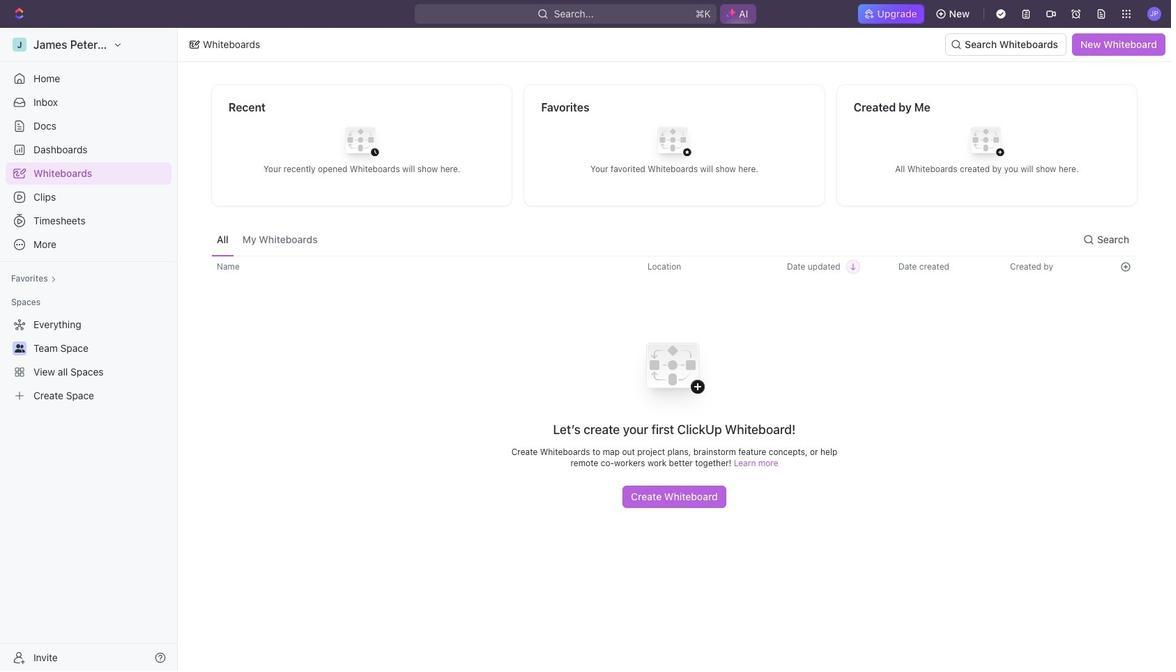 Task type: vqa. For each thing, say whether or not it's contained in the screenshot.
closed at the top left of the page
no



Task type: describe. For each thing, give the bounding box(es) containing it.
no favorited whiteboards image
[[647, 116, 702, 172]]

1 row from the top
[[211, 256, 1138, 278]]



Task type: locate. For each thing, give the bounding box(es) containing it.
no created by me whiteboards image
[[959, 116, 1015, 172]]

1 vertical spatial row
[[211, 324, 1138, 509]]

tree
[[6, 314, 171, 407]]

sidebar navigation
[[0, 28, 181, 671]]

2 row from the top
[[211, 324, 1138, 509]]

0 vertical spatial row
[[211, 256, 1138, 278]]

table
[[211, 256, 1138, 509]]

tab list
[[211, 223, 323, 256]]

no data image
[[631, 324, 718, 422]]

row
[[211, 256, 1138, 278], [211, 324, 1138, 509]]

user group image
[[14, 344, 25, 353]]

no recent whiteboards image
[[334, 116, 390, 172]]

james peterson's workspace, , element
[[13, 38, 26, 52]]

tree inside "sidebar" navigation
[[6, 314, 171, 407]]



